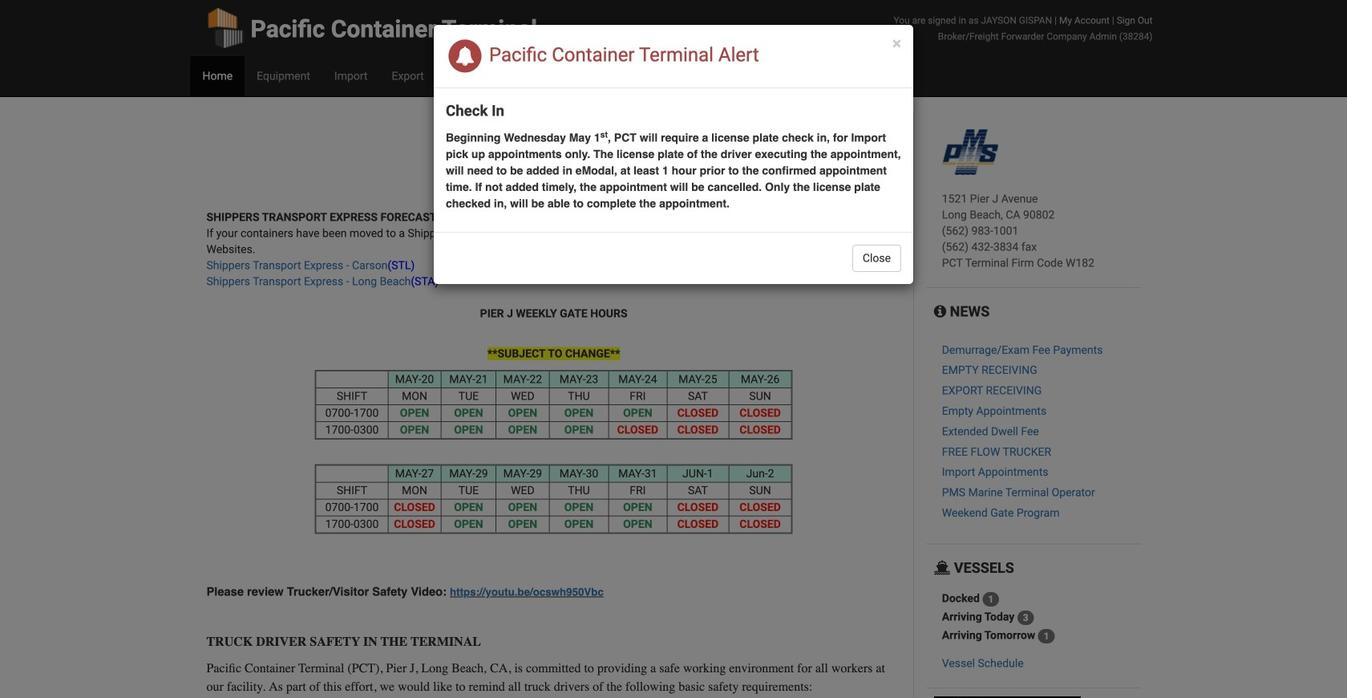 Task type: describe. For each thing, give the bounding box(es) containing it.
info circle image
[[935, 304, 947, 319]]



Task type: vqa. For each thing, say whether or not it's contained in the screenshot.
info circle icon
yes



Task type: locate. For each thing, give the bounding box(es) containing it.
ship image
[[935, 560, 951, 575]]

pacific container terminal image
[[943, 129, 999, 175]]



